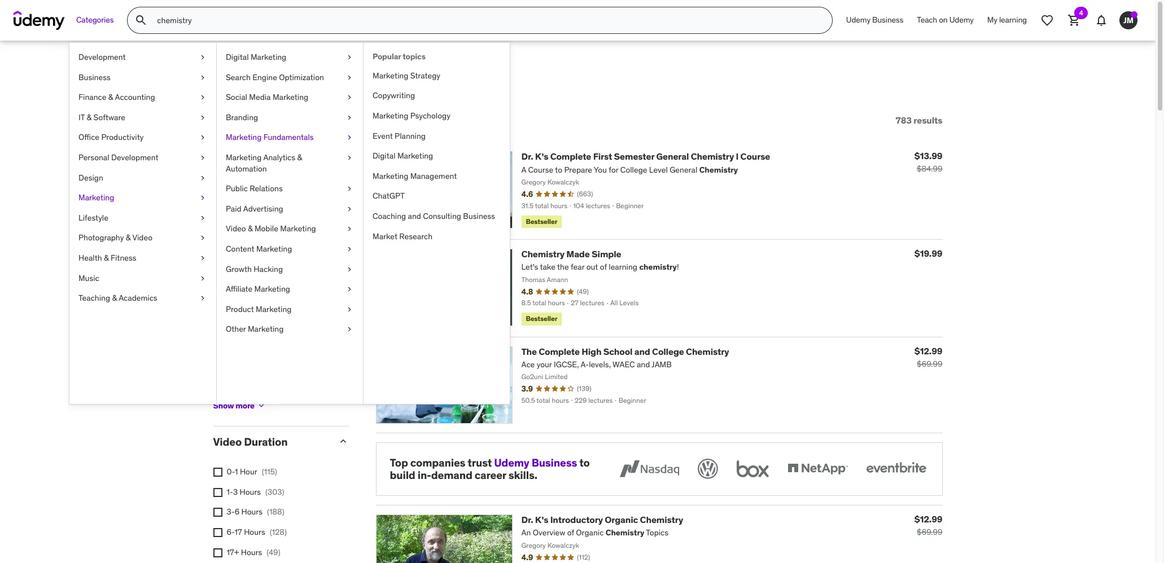 Task type: vqa. For each thing, say whether or not it's contained in the screenshot.


Task type: locate. For each thing, give the bounding box(es) containing it.
fundamentals
[[263, 132, 314, 142]]

1 dr. from the top
[[521, 151, 533, 162]]

(303)
[[265, 487, 284, 497]]

teach
[[917, 15, 937, 25]]

general
[[656, 151, 689, 162]]

marketing management
[[373, 171, 457, 181]]

xsmall image inside 'social media marketing' link
[[345, 92, 354, 103]]

& right finance
[[108, 92, 113, 102]]

made
[[566, 248, 590, 260]]

xsmall image for finance & accounting
[[198, 92, 207, 103]]

digital marketing link up optimization
[[217, 47, 363, 68]]

& right 4.5
[[281, 192, 286, 202]]

complete
[[550, 151, 591, 162], [539, 346, 580, 357]]

xsmall image for development
[[198, 52, 207, 63]]

chatgpt link
[[364, 186, 510, 207]]

results inside status
[[914, 114, 942, 126]]

topics
[[403, 51, 426, 62]]

0 vertical spatial dr.
[[521, 151, 533, 162]]

up left '(541)'
[[288, 232, 297, 242]]

& for it & software
[[87, 112, 92, 122]]

marketing inside affiliate marketing link
[[254, 284, 290, 294]]

photography & video
[[78, 233, 152, 243]]

business right consulting
[[463, 211, 495, 221]]

0 horizontal spatial 783
[[213, 67, 245, 90]]

2 dr. from the top
[[521, 514, 533, 526]]

digital down event
[[373, 151, 395, 161]]

chemistry made simple link
[[521, 248, 621, 260]]

$12.99 $69.99 for dr. k's introductory organic chemistry
[[914, 514, 942, 537]]

xsmall image inside the design link
[[198, 172, 207, 184]]

digital marketing link up management
[[364, 146, 510, 166]]

marketing inside content marketing link
[[256, 244, 292, 254]]

xsmall image inside office productivity link
[[198, 132, 207, 143]]

2 $12.99 from the top
[[914, 514, 942, 525]]

& inside marketing analytics & automation
[[297, 152, 302, 163]]

wishlist image
[[1040, 14, 1054, 27]]

planning
[[395, 131, 426, 141]]

marketing up chatgpt
[[373, 171, 408, 181]]

1 vertical spatial development
[[111, 152, 158, 163]]

hours right the 17
[[244, 527, 265, 537]]

to
[[579, 456, 590, 469]]

design
[[78, 172, 103, 183]]

digital
[[226, 52, 249, 62], [373, 151, 395, 161]]

1-3 hours (303)
[[227, 487, 284, 497]]

affiliate
[[226, 284, 252, 294]]

personal
[[78, 152, 109, 163]]

xsmall image for product marketing
[[345, 304, 354, 315]]

0 horizontal spatial and
[[408, 211, 421, 221]]

k's for complete
[[535, 151, 548, 162]]

learning
[[999, 15, 1027, 25]]

1 horizontal spatial digital
[[373, 151, 395, 161]]

complete right the
[[539, 346, 580, 357]]

you have alerts image
[[1131, 11, 1137, 18]]

up right the 4.0
[[288, 212, 297, 222]]

& right it
[[87, 112, 92, 122]]

marketing inside video & mobile marketing link
[[280, 224, 316, 234]]

$69.99 for dr. k's introductory organic chemistry
[[917, 527, 942, 537]]

2 $69.99 from the top
[[917, 527, 942, 537]]

& up fitness
[[126, 233, 131, 243]]

& right the 'teaching'
[[112, 293, 117, 303]]

xsmall image inside the growth hacking link
[[345, 264, 354, 275]]

up for 3.5 & up (541)
[[288, 232, 297, 242]]

1 vertical spatial results
[[914, 114, 942, 126]]

4.5
[[268, 192, 280, 202]]

2 vertical spatial small image
[[337, 436, 349, 447]]

0 horizontal spatial results
[[249, 67, 308, 90]]

4
[[1079, 8, 1083, 17]]

ratings
[[213, 161, 252, 174]]

product
[[226, 304, 254, 314]]

0 vertical spatial and
[[408, 211, 421, 221]]

marketing down 3.5
[[256, 244, 292, 254]]

digital marketing link
[[217, 47, 363, 68], [364, 146, 510, 166]]

public relations link
[[217, 179, 363, 199]]

digital up search
[[226, 52, 249, 62]]

k's for introductory
[[535, 514, 548, 526]]

& for 3.5 & up (541)
[[281, 232, 286, 242]]

4.0
[[268, 212, 280, 222]]

filter
[[234, 114, 256, 126]]

1 k's from the top
[[535, 151, 548, 162]]

$12.99 $69.99
[[914, 345, 942, 369], [914, 514, 942, 537]]

marketing inside product marketing link
[[256, 304, 292, 314]]

udemy business link left teach
[[839, 7, 910, 34]]

& right health
[[104, 253, 109, 263]]

event planning
[[373, 131, 426, 141]]

search engine optimization
[[226, 72, 324, 82]]

first
[[593, 151, 612, 162]]

small image for video duration
[[337, 436, 349, 447]]

up for 4.0 & up
[[288, 212, 297, 222]]

xsmall image inside marketing analytics & automation link
[[345, 152, 354, 163]]

strategy
[[410, 70, 440, 81]]

xsmall image inside lifestyle link
[[198, 213, 207, 224]]

1 vertical spatial digital marketing
[[373, 151, 433, 161]]

video for video & mobile marketing
[[226, 224, 246, 234]]

xsmall image for video & mobile marketing
[[345, 224, 354, 235]]

photography
[[78, 233, 124, 243]]

1 horizontal spatial 783
[[896, 114, 912, 126]]

xsmall image inside show more 'button'
[[257, 402, 266, 411]]

branding link
[[217, 108, 363, 128]]

$12.99
[[914, 345, 942, 357], [914, 514, 942, 525]]

digital marketing down event planning
[[373, 151, 433, 161]]

4.0 & up
[[268, 212, 297, 222]]

video down lifestyle link
[[132, 233, 152, 243]]

xsmall image inside it & software link
[[198, 112, 207, 123]]

1 vertical spatial small image
[[337, 287, 349, 298]]

organic
[[605, 514, 638, 526]]

(684)
[[257, 317, 276, 328]]

0 vertical spatial complete
[[550, 151, 591, 162]]

& for 4.0 & up
[[282, 212, 287, 222]]

hours right 6
[[241, 507, 263, 517]]

xsmall image inside music 'link'
[[198, 273, 207, 284]]

xsmall image for personal development
[[198, 152, 207, 163]]

0 vertical spatial small image
[[220, 115, 232, 126]]

digital marketing inside marketing fundamentals element
[[373, 151, 433, 161]]

2 $12.99 $69.99 from the top
[[914, 514, 942, 537]]

copywriting link
[[364, 86, 510, 106]]

1 vertical spatial 783
[[896, 114, 912, 126]]

xsmall image inside video & mobile marketing link
[[345, 224, 354, 235]]

development down office productivity link
[[111, 152, 158, 163]]

xsmall image for lifestyle
[[198, 213, 207, 224]]

marketing up (684)
[[256, 304, 292, 314]]

xsmall image inside personal development link
[[198, 152, 207, 163]]

marketing down search engine optimization link
[[273, 92, 308, 102]]

xsmall image inside business link
[[198, 72, 207, 83]]

xsmall image inside the branding link
[[345, 112, 354, 123]]

xsmall image inside 'other marketing' link
[[345, 324, 354, 335]]

1 $12.99 $69.99 from the top
[[914, 345, 942, 369]]

& right the 4.0
[[282, 212, 287, 222]]

finance & accounting
[[78, 92, 155, 102]]

2 k's from the top
[[535, 514, 548, 526]]

marketing inside 'social media marketing' link
[[273, 92, 308, 102]]

marketing up automation
[[226, 152, 262, 163]]

digital inside marketing fundamentals element
[[373, 151, 395, 161]]

& for finance & accounting
[[108, 92, 113, 102]]

& for 4.5 & up
[[281, 192, 286, 202]]

1 horizontal spatial results
[[914, 114, 942, 126]]

1 $12.99 from the top
[[914, 345, 942, 357]]

content
[[226, 244, 254, 254]]

digital marketing
[[226, 52, 286, 62], [373, 151, 433, 161]]

xsmall image for search engine optimization
[[345, 72, 354, 83]]

xsmall image for office productivity
[[198, 132, 207, 143]]

17+
[[227, 547, 239, 557]]

0 vertical spatial k's
[[535, 151, 548, 162]]

copywriting
[[373, 91, 415, 101]]

marketing down popular
[[373, 70, 408, 81]]

media
[[249, 92, 271, 102]]

small image
[[220, 115, 232, 126], [337, 287, 349, 298], [337, 436, 349, 447]]

and right school
[[634, 346, 650, 357]]

xsmall image for marketing analytics & automation
[[345, 152, 354, 163]]

0 vertical spatial $12.99 $69.99
[[914, 345, 942, 369]]

xsmall image inside 'paid advertising' link
[[345, 204, 354, 215]]

marketing down 4.0 & up
[[280, 224, 316, 234]]

0 vertical spatial digital marketing
[[226, 52, 286, 62]]

branding
[[226, 112, 258, 122]]

0 vertical spatial 783
[[213, 67, 245, 90]]

marketing management link
[[364, 166, 510, 186]]

chemistry right college
[[686, 346, 729, 357]]

design link
[[69, 168, 216, 188]]

1 $69.99 from the top
[[917, 359, 942, 369]]

up right 3.0
[[288, 252, 297, 262]]

& left mobile
[[248, 224, 253, 234]]

eventbrite image
[[863, 456, 928, 481]]

digital for the bottom digital marketing link
[[373, 151, 395, 161]]

netapp image
[[785, 456, 850, 481]]

trust
[[468, 456, 492, 469]]

1 vertical spatial $12.99
[[914, 514, 942, 525]]

small image inside filter button
[[220, 115, 232, 126]]

dr. for dr. k's complete first semester general chemistry i course
[[521, 151, 533, 162]]

xsmall image inside public relations link
[[345, 184, 354, 195]]

results up the social media marketing
[[249, 67, 308, 90]]

0 vertical spatial results
[[249, 67, 308, 90]]

complete left 'first' at the top right of page
[[550, 151, 591, 162]]

marketing analytics & automation link
[[217, 148, 363, 179]]

it & software
[[78, 112, 125, 122]]

& inside "link"
[[108, 92, 113, 102]]

783 for 783 results for "chemistry"
[[213, 67, 245, 90]]

up right 4.5
[[288, 192, 297, 202]]

$69.99 for the complete high school and college chemistry
[[917, 359, 942, 369]]

business
[[872, 15, 903, 25], [78, 72, 111, 82], [463, 211, 495, 221], [532, 456, 577, 469]]

dr. for dr. k's introductory organic chemistry
[[521, 514, 533, 526]]

xsmall image inside photography & video 'link'
[[198, 233, 207, 244]]

dr. k's introductory organic chemistry
[[521, 514, 683, 526]]

783 inside 783 results status
[[896, 114, 912, 126]]

783 results
[[896, 114, 942, 126]]

top companies trust udemy business
[[390, 456, 577, 469]]

1 vertical spatial and
[[634, 346, 650, 357]]

0 horizontal spatial digital
[[226, 52, 249, 62]]

teach on udemy
[[917, 15, 974, 25]]

chemistry left made
[[521, 248, 565, 260]]

0 vertical spatial udemy business link
[[839, 7, 910, 34]]

6
[[235, 507, 239, 517]]

video down "paid"
[[226, 224, 246, 234]]

xsmall image inside product marketing link
[[345, 304, 354, 315]]

xsmall image inside affiliate marketing link
[[345, 284, 354, 295]]

and up research
[[408, 211, 421, 221]]

xsmall image for it & software
[[198, 112, 207, 123]]

and inside marketing fundamentals element
[[408, 211, 421, 221]]

finance & accounting link
[[69, 88, 216, 108]]

digital marketing up 'engine'
[[226, 52, 286, 62]]

finance
[[78, 92, 106, 102]]

xsmall image inside the health & fitness link
[[198, 253, 207, 264]]

xsmall image inside development link
[[198, 52, 207, 63]]

xsmall image for branding
[[345, 112, 354, 123]]

& for teaching & academics
[[112, 293, 117, 303]]

box image
[[734, 456, 771, 481]]

1 horizontal spatial digital marketing
[[373, 151, 433, 161]]

marketing up 'lifestyle'
[[78, 193, 114, 203]]

&
[[108, 92, 113, 102], [87, 112, 92, 122], [297, 152, 302, 163], [281, 192, 286, 202], [282, 212, 287, 222], [248, 224, 253, 234], [281, 232, 286, 242], [126, 233, 131, 243], [282, 252, 287, 262], [104, 253, 109, 263], [112, 293, 117, 303]]

0 horizontal spatial digital marketing link
[[217, 47, 363, 68]]

companies
[[410, 456, 465, 469]]

marketing down hacking
[[254, 284, 290, 294]]

783 results status
[[896, 114, 942, 126]]

other marketing
[[226, 324, 284, 334]]

career
[[475, 469, 506, 482]]

1 horizontal spatial digital marketing link
[[364, 146, 510, 166]]

& inside 'link'
[[126, 233, 131, 243]]

marketing inside marketing strategy link
[[373, 70, 408, 81]]

1 vertical spatial k's
[[535, 514, 548, 526]]

marketing down copywriting at the top left of the page
[[373, 111, 408, 121]]

& right 3.0
[[282, 252, 287, 262]]

udemy business link left to
[[494, 456, 577, 469]]

& for health & fitness
[[104, 253, 109, 263]]

0 vertical spatial $69.99
[[917, 359, 942, 369]]

0-1 hour (115)
[[227, 467, 277, 477]]

language button
[[213, 286, 328, 300]]

xsmall image inside finance & accounting "link"
[[198, 92, 207, 103]]

music
[[78, 273, 99, 283]]

3-
[[227, 507, 235, 517]]

0 vertical spatial $12.99
[[914, 345, 942, 357]]

marketing inside 'other marketing' link
[[248, 324, 284, 334]]

1 vertical spatial dr.
[[521, 514, 533, 526]]

português
[[227, 398, 263, 408]]

& right 3.5
[[281, 232, 286, 242]]

results up $13.99
[[914, 114, 942, 126]]

personal development link
[[69, 148, 216, 168]]

1 vertical spatial complete
[[539, 346, 580, 357]]

1 vertical spatial digital
[[373, 151, 395, 161]]

(128)
[[270, 527, 287, 537]]

& right analytics
[[297, 152, 302, 163]]

video up 0-
[[213, 435, 242, 449]]

xsmall image
[[345, 52, 354, 63], [345, 92, 354, 103], [345, 132, 354, 143], [345, 184, 354, 195], [198, 193, 207, 204], [345, 204, 354, 215], [198, 233, 207, 244], [345, 244, 354, 255], [198, 253, 207, 264], [198, 293, 207, 304], [213, 339, 222, 348], [213, 359, 222, 368], [213, 379, 222, 388], [257, 402, 266, 411], [213, 468, 222, 477], [213, 508, 222, 517]]

0 horizontal spatial udemy business link
[[494, 456, 577, 469]]

for
[[312, 67, 336, 90]]

xsmall image inside search engine optimization link
[[345, 72, 354, 83]]

1 horizontal spatial and
[[634, 346, 650, 357]]

other
[[226, 324, 246, 334]]

0-
[[227, 467, 235, 477]]

0 vertical spatial digital marketing link
[[217, 47, 363, 68]]

1 vertical spatial $69.99
[[917, 527, 942, 537]]

development down categories dropdown button
[[78, 52, 126, 62]]

hours for 1-3 hours
[[240, 487, 261, 497]]

0 vertical spatial digital
[[226, 52, 249, 62]]

marketing down filter
[[226, 132, 262, 142]]

marketing
[[251, 52, 286, 62], [373, 70, 408, 81], [273, 92, 308, 102], [373, 111, 408, 121], [226, 132, 262, 142], [397, 151, 433, 161], [226, 152, 262, 163], [373, 171, 408, 181], [78, 193, 114, 203], [280, 224, 316, 234], [256, 244, 292, 254], [254, 284, 290, 294], [256, 304, 292, 314], [248, 324, 284, 334]]

nasdaq image
[[617, 456, 682, 481]]

3-6 hours (188)
[[227, 507, 284, 517]]

hours right 3
[[240, 487, 261, 497]]

marketing inside marketing link
[[78, 193, 114, 203]]

marketing down product marketing
[[248, 324, 284, 334]]

xsmall image
[[198, 52, 207, 63], [198, 72, 207, 83], [345, 72, 354, 83], [198, 92, 207, 103], [198, 112, 207, 123], [345, 112, 354, 123], [198, 132, 207, 143], [198, 152, 207, 163], [345, 152, 354, 163], [198, 172, 207, 184], [198, 213, 207, 224], [345, 224, 354, 235], [345, 264, 354, 275], [198, 273, 207, 284], [345, 284, 354, 295], [345, 304, 354, 315], [213, 319, 222, 328], [345, 324, 354, 335], [213, 488, 222, 497], [213, 528, 222, 537], [213, 548, 222, 557]]

1 vertical spatial $12.99 $69.99
[[914, 514, 942, 537]]

xsmall image inside teaching & academics link
[[198, 293, 207, 304]]



Task type: describe. For each thing, give the bounding box(es) containing it.
in-
[[418, 469, 431, 482]]

market research link
[[364, 227, 510, 247]]

$12.99 for the complete high school and college chemistry
[[914, 345, 942, 357]]

optimization
[[279, 72, 324, 82]]

shopping cart with 4 items image
[[1067, 14, 1081, 27]]

affiliate marketing
[[226, 284, 290, 294]]

xsmall image inside marketing link
[[198, 193, 207, 204]]

business up finance
[[78, 72, 111, 82]]

content marketing
[[226, 244, 292, 254]]

social
[[226, 92, 247, 102]]

semester
[[614, 151, 654, 162]]

xsmall image for other marketing
[[345, 324, 354, 335]]

demand
[[431, 469, 472, 482]]

show more button
[[213, 395, 266, 417]]

0 horizontal spatial digital marketing
[[226, 52, 286, 62]]

marketing inside marketing management link
[[373, 171, 408, 181]]

popular topics
[[373, 51, 426, 62]]

3.0
[[268, 252, 280, 262]]

business link
[[69, 68, 216, 88]]

4 link
[[1061, 7, 1088, 34]]

advertising
[[243, 204, 283, 214]]

public relations
[[226, 184, 283, 194]]

(115)
[[262, 467, 277, 477]]

teaching
[[78, 293, 110, 303]]

$12.99 for dr. k's introductory organic chemistry
[[914, 514, 942, 525]]

xsmall image for business
[[198, 72, 207, 83]]

college
[[652, 346, 684, 357]]

digital for digital marketing link to the top
[[226, 52, 249, 62]]

search engine optimization link
[[217, 68, 363, 88]]

hours for 6-17 hours
[[244, 527, 265, 537]]

1 horizontal spatial udemy
[[846, 15, 870, 25]]

3.5
[[268, 232, 280, 242]]

product marketing link
[[217, 300, 363, 320]]

office
[[78, 132, 99, 142]]

mobile
[[255, 224, 278, 234]]

marketing up marketing management at left top
[[397, 151, 433, 161]]

my
[[987, 15, 997, 25]]

personal development
[[78, 152, 158, 163]]

17+ hours (49)
[[227, 547, 280, 557]]

more
[[236, 401, 255, 411]]

marketing fundamentals link
[[217, 128, 363, 148]]

up for 4.5 & up
[[288, 192, 297, 202]]

accounting
[[115, 92, 155, 102]]

marketing psychology link
[[364, 106, 510, 126]]

"chemistry"
[[340, 67, 442, 90]]

xsmall image for music
[[198, 273, 207, 284]]

dr. k's introductory organic chemistry link
[[521, 514, 683, 526]]

2 horizontal spatial udemy
[[949, 15, 974, 25]]

(49)
[[267, 547, 280, 557]]

& for photography & video
[[126, 233, 131, 243]]

lifestyle link
[[69, 208, 216, 228]]

filter button
[[213, 103, 263, 138]]

marketing fundamentals element
[[363, 43, 510, 404]]

search
[[226, 72, 251, 82]]

top
[[390, 456, 408, 469]]

the complete high school and college chemistry link
[[521, 346, 729, 357]]

chatgpt
[[373, 191, 405, 201]]

public
[[226, 184, 248, 194]]

video inside 'link'
[[132, 233, 152, 243]]

marketing inside marketing psychology link
[[373, 111, 408, 121]]

paid advertising link
[[217, 199, 363, 219]]

psychology
[[410, 111, 450, 121]]

xsmall image for design
[[198, 172, 207, 184]]

0 vertical spatial development
[[78, 52, 126, 62]]

small image for language
[[337, 287, 349, 298]]

business left to
[[532, 456, 577, 469]]

xsmall image for affiliate marketing
[[345, 284, 354, 295]]

development link
[[69, 47, 216, 68]]

coaching and consulting business
[[373, 211, 495, 221]]

categories button
[[69, 7, 120, 34]]

build
[[390, 469, 415, 482]]

3
[[233, 487, 238, 497]]

marketing inside 'marketing fundamentals' link
[[226, 132, 262, 142]]

& for video & mobile marketing
[[248, 224, 253, 234]]

marketing up 'engine'
[[251, 52, 286, 62]]

teach on udemy link
[[910, 7, 980, 34]]

volkswagen image
[[695, 456, 720, 481]]

marketing psychology
[[373, 111, 450, 121]]

1 vertical spatial digital marketing link
[[364, 146, 510, 166]]

1-
[[227, 487, 233, 497]]

0 horizontal spatial udemy
[[494, 456, 529, 469]]

english
[[227, 317, 253, 328]]

783 results for "chemistry"
[[213, 67, 442, 90]]

hours right 17+
[[241, 547, 262, 557]]

marketing strategy
[[373, 70, 440, 81]]

1 vertical spatial udemy business link
[[494, 456, 577, 469]]

market research
[[373, 231, 432, 241]]

growth hacking
[[226, 264, 283, 274]]

duration
[[244, 435, 288, 449]]

Search for anything text field
[[155, 11, 818, 30]]

paid
[[226, 204, 241, 214]]

hours for 3-6 hours
[[241, 507, 263, 517]]

6-17 hours (128)
[[227, 527, 287, 537]]

783 for 783 results
[[896, 114, 912, 126]]

$13.99 $84.99
[[914, 150, 942, 174]]

growth
[[226, 264, 252, 274]]

health & fitness link
[[69, 248, 216, 268]]

my learning
[[987, 15, 1027, 25]]

xsmall image inside content marketing link
[[345, 244, 354, 255]]

xsmall image inside 'marketing fundamentals' link
[[345, 132, 354, 143]]

office productivity
[[78, 132, 144, 142]]

results for 783 results for "chemistry"
[[249, 67, 308, 90]]

categories
[[76, 15, 114, 25]]

up for 3.0 & up
[[288, 252, 297, 262]]

the
[[521, 346, 537, 357]]

software
[[93, 112, 125, 122]]

management
[[410, 171, 457, 181]]

udemy image
[[14, 11, 65, 30]]

(541)
[[302, 232, 318, 242]]

it & software link
[[69, 108, 216, 128]]

automation
[[226, 163, 267, 174]]

video & mobile marketing link
[[217, 219, 363, 239]]

results for 783 results
[[914, 114, 942, 126]]

$12.99 $69.99 for the complete high school and college chemistry
[[914, 345, 942, 369]]

business left teach
[[872, 15, 903, 25]]

chemistry right the organic
[[640, 514, 683, 526]]

1
[[235, 467, 238, 477]]

xsmall image for growth hacking
[[345, 264, 354, 275]]

$19.99
[[914, 248, 942, 259]]

my learning link
[[980, 7, 1034, 34]]

health & fitness
[[78, 253, 136, 263]]

popular
[[373, 51, 401, 62]]

school
[[603, 346, 632, 357]]

health
[[78, 253, 102, 263]]

marketing link
[[69, 188, 216, 208]]

chemistry left i
[[691, 151, 734, 162]]

video duration button
[[213, 435, 328, 449]]

notifications image
[[1095, 14, 1108, 27]]

jm
[[1123, 15, 1134, 25]]

coaching and consulting business link
[[364, 207, 510, 227]]

submit search image
[[135, 14, 148, 27]]

business inside marketing fundamentals element
[[463, 211, 495, 221]]

video for video duration
[[213, 435, 242, 449]]

& for 3.0 & up
[[282, 252, 287, 262]]

marketing inside marketing analytics & automation
[[226, 152, 262, 163]]

1 horizontal spatial udemy business link
[[839, 7, 910, 34]]



